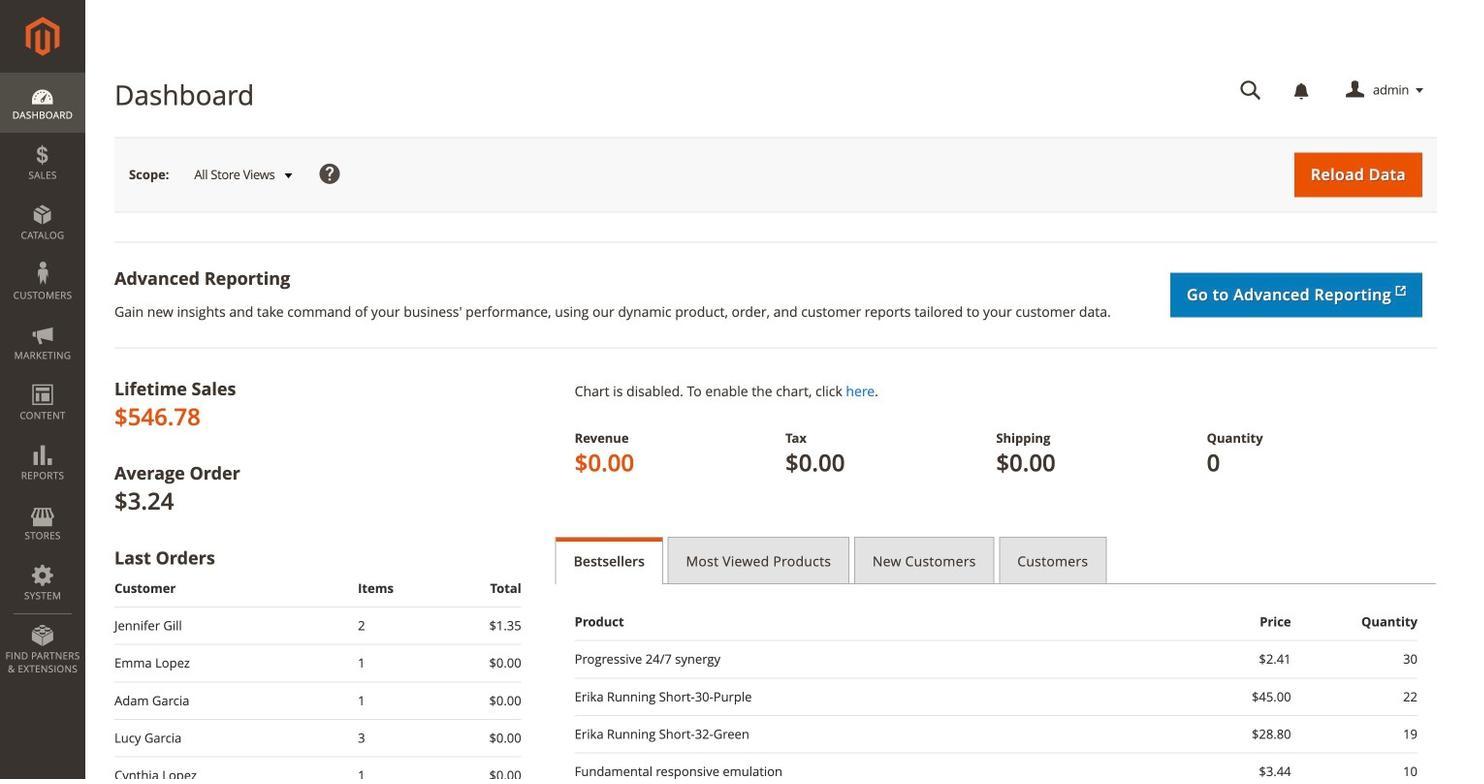 Task type: vqa. For each thing, say whether or not it's contained in the screenshot.
menu
no



Task type: locate. For each thing, give the bounding box(es) containing it.
None text field
[[1227, 74, 1275, 108]]

menu bar
[[0, 73, 85, 686]]

tab list
[[555, 537, 1437, 585]]

magento admin panel image
[[26, 16, 60, 56]]



